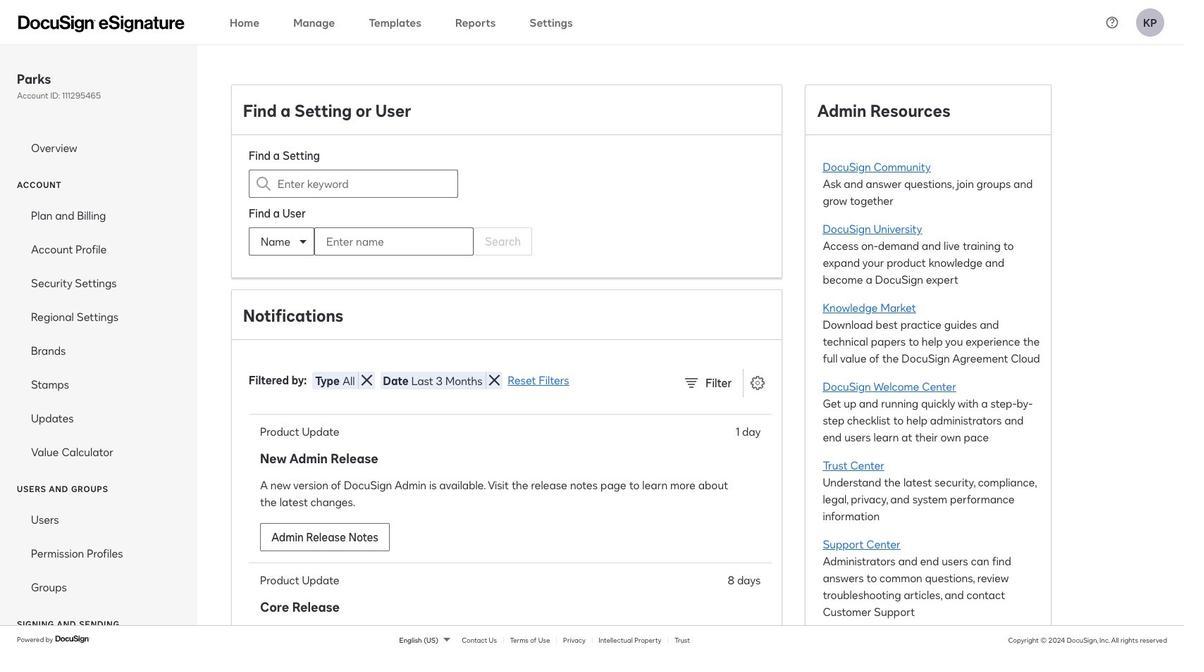 Task type: locate. For each thing, give the bounding box(es) containing it.
docusign admin image
[[18, 15, 185, 32]]

Enter name text field
[[315, 228, 445, 255]]



Task type: vqa. For each thing, say whether or not it's contained in the screenshot.
DocuSign Image
yes



Task type: describe. For each thing, give the bounding box(es) containing it.
users and groups element
[[0, 503, 197, 605]]

account element
[[0, 199, 197, 470]]

Enter keyword text field
[[278, 171, 429, 197]]

docusign image
[[55, 635, 90, 646]]



